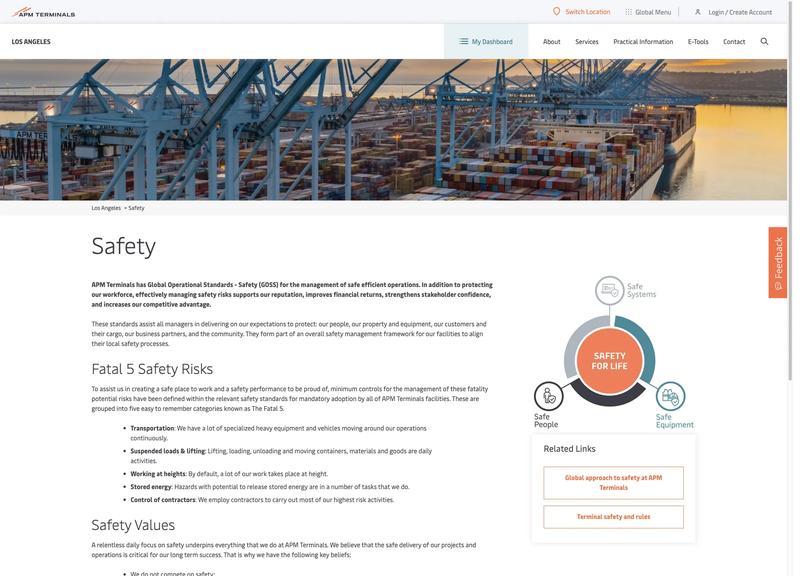 Task type: vqa. For each thing, say whether or not it's contained in the screenshot.
a inside the : We have a lot of specialized heavy equipment and vehicles moving around our operations continuously.
yes



Task type: describe. For each thing, give the bounding box(es) containing it.
strengthens
[[385, 290, 420, 299]]

our down the '(goss)'
[[260, 290, 270, 299]]

2 horizontal spatial in
[[320, 482, 325, 491]]

effectively
[[136, 290, 167, 299]]

and inside a relentless daily focus on safety underpins everything that we do at apm terminals. we believe that the safe delivery of our projects and operations is critical for our long term success. that is why we have the following key beliefs:
[[466, 540, 476, 549]]

categories
[[193, 404, 223, 413]]

to
[[92, 384, 98, 393]]

that for terminals.
[[362, 540, 374, 549]]

services button
[[576, 24, 599, 59]]

management inside apm terminals has global operational standards - safety (goss) for the management of safe efficient operations. in addition to protecting our workforce, effectively managing safety risks supports our reputation, improves financial returns, strengthens stakeholder confidence, and increases our competitive advantage.
[[301, 280, 339, 289]]

of right most
[[315, 495, 321, 504]]

these inside to assist us in creating a safe place to work and a safety performance to be proud of, minimum controls for the management of these fatality potential risks have been defined within the relevant safety standards for mandatory adoption by all of apm terminals facilities. these are grouped into five easy to remember categories known as the fatal 5.
[[452, 394, 469, 403]]

for inside apm terminals has global operational standards - safety (goss) for the management of safe efficient operations. in addition to protecting our workforce, effectively managing safety risks supports our reputation, improves financial returns, strengthens stakeholder confidence, and increases our competitive advantage.
[[280, 280, 289, 289]]

at inside 'global approach to safety at apm terminals'
[[642, 473, 648, 482]]

safety down the "processes."
[[138, 358, 178, 378]]

within
[[186, 394, 204, 403]]

1 horizontal spatial activities.
[[368, 495, 394, 504]]

los for los angeles
[[12, 37, 23, 45]]

safety inside apm terminals has global operational standards - safety (goss) for the management of safe efficient operations. in addition to protecting our workforce, effectively managing safety risks supports our reputation, improves financial returns, strengthens stakeholder confidence, and increases our competitive advantage.
[[239, 280, 258, 289]]

safety up as
[[241, 394, 258, 403]]

part
[[276, 329, 288, 338]]

all inside these standards assist all managers in delivering on our expectations to protect: our people, our property and equipment, our customers and their cargo, our business partners, and the community. they form part of an overall safety management framework for our facilities to align their local safety processes.
[[157, 319, 164, 328]]

the up categories
[[205, 394, 215, 403]]

risks inside to assist us in creating a safe place to work and a safety performance to be proud of, minimum controls for the management of these fatality potential risks have been defined within the relevant safety standards for mandatory adoption by all of apm terminals facilities. these are grouped into five easy to remember categories known as the fatal 5.
[[119, 394, 132, 403]]

angeles for los angeles > safety
[[101, 204, 121, 212]]

the right believe
[[375, 540, 384, 549]]

beliefs:
[[331, 550, 351, 559]]

lot inside ': we have a lot of specialized heavy equipment and vehicles moving around our operations continuously.'
[[207, 424, 215, 432]]

adoption
[[331, 394, 357, 403]]

apm terminals approach to safety image
[[532, 274, 696, 432]]

reputation,
[[271, 290, 304, 299]]

moving inside ': we have a lot of specialized heavy equipment and vehicles moving around our operations continuously.'
[[342, 424, 363, 432]]

about
[[544, 37, 561, 46]]

suspended
[[131, 446, 162, 455]]

the left following
[[281, 550, 290, 559]]

financial
[[334, 290, 359, 299]]

addition
[[429, 280, 453, 289]]

containers,
[[317, 446, 348, 455]]

a inside ': we have a lot of specialized heavy equipment and vehicles moving around our operations continuously.'
[[202, 424, 206, 432]]

that
[[224, 550, 236, 559]]

and down managers
[[188, 329, 199, 338]]

1 contractors from the left
[[162, 495, 195, 504]]

in
[[422, 280, 427, 289]]

most
[[299, 495, 314, 504]]

the right controls
[[393, 384, 403, 393]]

our up "release"
[[242, 469, 251, 478]]

carry
[[273, 495, 287, 504]]

for right controls
[[384, 384, 392, 393]]

switch
[[566, 7, 585, 16]]

at inside a relentless daily focus on safety underpins everything that we do at apm terminals. we believe that the safe delivery of our projects and operations is critical for our long term success. that is why we have the following key beliefs:
[[278, 540, 284, 549]]

employ
[[209, 495, 230, 504]]

in inside to assist us in creating a safe place to work and a safety performance to be proud of, minimum controls for the management of these fatality potential risks have been defined within the relevant safety standards for mandatory adoption by all of apm terminals facilities. these are grouped into five easy to remember categories known as the fatal 5.
[[125, 384, 130, 393]]

location
[[586, 7, 611, 16]]

our left long in the left of the page
[[160, 550, 169, 559]]

operations inside a relentless daily focus on safety underpins everything that we do at apm terminals. we believe that the safe delivery of our projects and operations is critical for our long term success. that is why we have the following key beliefs:
[[92, 550, 122, 559]]

release
[[247, 482, 267, 491]]

control of contractors : we employ contractors to carry out most of our highest risk activities.
[[131, 495, 394, 504]]

highest
[[334, 495, 355, 504]]

the inside apm terminals has global operational standards - safety (goss) for the management of safe efficient operations. in addition to protecting our workforce, effectively managing safety risks supports our reputation, improves financial returns, strengthens stakeholder confidence, and increases our competitive advantage.
[[290, 280, 300, 289]]

mandatory
[[299, 394, 330, 403]]

processes.
[[140, 339, 170, 348]]

my
[[472, 37, 481, 46]]

have inside to assist us in creating a safe place to work and a safety performance to be proud of, minimum controls for the management of these fatality potential risks have been defined within the relevant safety standards for mandatory adoption by all of apm terminals facilities. these are grouped into five easy to remember categories known as the fatal 5.
[[133, 394, 147, 403]]

equipment
[[274, 424, 304, 432]]

proud
[[304, 384, 321, 393]]

values
[[135, 514, 175, 534]]

rules
[[636, 512, 651, 521]]

minimum
[[331, 384, 357, 393]]

practical information
[[614, 37, 673, 46]]

control
[[131, 495, 152, 504]]

and left 'rules'
[[624, 512, 635, 521]]

our down effectively
[[132, 300, 142, 308]]

>
[[124, 204, 127, 212]]

facilities
[[437, 329, 461, 338]]

we inside a relentless daily focus on safety underpins everything that we do at apm terminals. we believe that the safe delivery of our projects and operations is critical for our long term success. that is why we have the following key beliefs:
[[330, 540, 339, 549]]

materials
[[350, 446, 376, 455]]

and inside ': we have a lot of specialized heavy equipment and vehicles moving around our operations continuously.'
[[306, 424, 316, 432]]

for down be
[[289, 394, 297, 403]]

services
[[576, 37, 599, 46]]

of down controls
[[375, 394, 381, 403]]

1 is from the left
[[123, 550, 128, 559]]

stored
[[269, 482, 287, 491]]

global for global approach to safety at apm terminals
[[565, 473, 584, 482]]

practical
[[614, 37, 638, 46]]

heights
[[164, 469, 186, 478]]

have inside ': we have a lot of specialized heavy equipment and vehicles moving around our operations continuously.'
[[187, 424, 201, 432]]

create
[[730, 7, 748, 16]]

working at heights : by default, a lot of our work takes place at height.
[[131, 469, 328, 478]]

our down equipment,
[[426, 329, 435, 338]]

number
[[331, 482, 353, 491]]

1 horizontal spatial place
[[285, 469, 300, 478]]

fatal 5 safety risks
[[92, 358, 213, 378]]

and inside apm terminals has global operational standards - safety (goss) for the management of safe efficient operations. in addition to protecting our workforce, effectively managing safety risks supports our reputation, improves financial returns, strengthens stakeholder confidence, and increases our competitive advantage.
[[92, 300, 102, 308]]

to left "release"
[[240, 482, 246, 491]]

apm inside 'global approach to safety at apm terminals'
[[649, 473, 663, 482]]

operational
[[168, 280, 202, 289]]

1 vertical spatial lot
[[225, 469, 233, 478]]

these standards assist all managers in delivering on our expectations to protect: our people, our property and equipment, our customers and their cargo, our business partners, and the community. they form part of an overall safety management framework for our facilities to align their local safety processes.
[[92, 319, 487, 348]]

risks inside apm terminals has global operational standards - safety (goss) for the management of safe efficient operations. in addition to protecting our workforce, effectively managing safety risks supports our reputation, improves financial returns, strengthens stakeholder confidence, and increases our competitive advantage.
[[218, 290, 232, 299]]

and down ': we have a lot of specialized heavy equipment and vehicles moving around our operations continuously.'
[[283, 446, 293, 455]]

our right the people,
[[352, 319, 361, 328]]

1 their from the top
[[92, 329, 105, 338]]

our up overall
[[319, 319, 328, 328]]

approach
[[586, 473, 613, 482]]

key
[[320, 550, 329, 559]]

long
[[170, 550, 183, 559]]

safety up relentless
[[92, 514, 131, 534]]

has
[[136, 280, 146, 289]]

terminal safety and rules
[[577, 512, 651, 521]]

efficient
[[362, 280, 386, 289]]

los angeles > safety
[[92, 204, 144, 212]]

relentless
[[97, 540, 125, 549]]

los angeles
[[12, 37, 51, 45]]

been
[[148, 394, 162, 403]]

of inside a relentless daily focus on safety underpins everything that we do at apm terminals. we believe that the safe delivery of our projects and operations is critical for our long term success. that is why we have the following key beliefs:
[[423, 540, 429, 549]]

to inside apm terminals has global operational standards - safety (goss) for the management of safe efficient operations. in addition to protecting our workforce, effectively managing safety risks supports our reputation, improves financial returns, strengthens stakeholder confidence, and increases our competitive advantage.
[[454, 280, 461, 289]]

to up "part"
[[288, 319, 294, 328]]

specialized
[[224, 424, 255, 432]]

a right default,
[[220, 469, 224, 478]]

place inside to assist us in creating a safe place to work and a safety performance to be proud of, minimum controls for the management of these fatality potential risks have been defined within the relevant safety standards for mandatory adoption by all of apm terminals facilities. these are grouped into five easy to remember categories known as the fatal 5.
[[175, 384, 190, 393]]

menu
[[655, 7, 672, 16]]

these
[[451, 384, 466, 393]]

advantage.
[[179, 300, 211, 308]]

safety up relevant
[[231, 384, 248, 393]]

safety down the people,
[[326, 329, 343, 338]]

local
[[106, 339, 120, 348]]

our left workforce,
[[92, 290, 101, 299]]

safety inside apm terminals has global operational standards - safety (goss) for the management of safe efficient operations. in addition to protecting our workforce, effectively managing safety risks supports our reputation, improves financial returns, strengthens stakeholder confidence, and increases our competitive advantage.
[[198, 290, 217, 299]]

out
[[288, 495, 298, 504]]

login / create account link
[[694, 0, 773, 23]]

all inside to assist us in creating a safe place to work and a safety performance to be proud of, minimum controls for the management of these fatality potential risks have been defined within the relevant safety standards for mandatory adoption by all of apm terminals facilities. these are grouped into five easy to remember categories known as the fatal 5.
[[366, 394, 373, 403]]

&
[[181, 446, 185, 455]]

our up they
[[239, 319, 248, 328]]

terminals.
[[300, 540, 329, 549]]

our inside ': we have a lot of specialized heavy equipment and vehicles moving around our operations continuously.'
[[386, 424, 395, 432]]

are for stored energy : hazards with potential to release stored energy are in a number of tasks that we do.
[[309, 482, 318, 491]]

a
[[92, 540, 95, 549]]

1 vertical spatial work
[[253, 469, 267, 478]]

apm inside a relentless daily focus on safety underpins everything that we do at apm terminals. we believe that the safe delivery of our projects and operations is critical for our long term success. that is why we have the following key beliefs:
[[285, 540, 299, 549]]

0 vertical spatial los angeles link
[[12, 36, 51, 46]]

2 their from the top
[[92, 339, 105, 348]]

are for : lifting, loading, unloading and moving containers, materials and goods are daily activities.
[[408, 446, 417, 455]]

a left the number
[[326, 482, 330, 491]]

feedback
[[772, 237, 785, 279]]

to assist us in creating a safe place to work and a safety performance to be proud of, minimum controls for the management of these fatality potential risks have been defined within the relevant safety standards for mandatory adoption by all of apm terminals facilities. these are grouped into five easy to remember categories known as the fatal 5.
[[92, 384, 488, 413]]

of,
[[322, 384, 329, 393]]

1 vertical spatial los angeles link
[[92, 204, 121, 212]]

2 energy from the left
[[289, 482, 308, 491]]

1 vertical spatial we
[[260, 540, 268, 549]]

are inside to assist us in creating a safe place to work and a safety performance to be proud of, minimum controls for the management of these fatality potential risks have been defined within the relevant safety standards for mandatory adoption by all of apm terminals facilities. these are grouped into five easy to remember categories known as the fatal 5.
[[470, 394, 479, 403]]

at left heights
[[156, 469, 163, 478]]

our left projects
[[431, 540, 440, 549]]

property
[[363, 319, 387, 328]]

0 horizontal spatial fatal
[[92, 358, 123, 378]]

hazards
[[175, 482, 197, 491]]

suspended loads & lifting
[[131, 446, 205, 455]]

a up relevant
[[226, 384, 229, 393]]

for inside a relentless daily focus on safety underpins everything that we do at apm terminals. we believe that the safe delivery of our projects and operations is critical for our long term success. that is why we have the following key beliefs:
[[150, 550, 158, 559]]

2 vertical spatial we
[[257, 550, 265, 559]]

believe
[[340, 540, 360, 549]]

of inside these standards assist all managers in delivering on our expectations to protect: our people, our property and equipment, our customers and their cargo, our business partners, and the community. they form part of an overall safety management framework for our facilities to align their local safety processes.
[[289, 329, 295, 338]]

cargo,
[[106, 329, 123, 338]]

our right cargo, at the left
[[125, 329, 134, 338]]

goods
[[390, 446, 407, 455]]

the inside these standards assist all managers in delivering on our expectations to protect: our people, our property and equipment, our customers and their cargo, our business partners, and the community. they form part of an overall safety management framework for our facilities to align their local safety processes.
[[200, 329, 210, 338]]

e-
[[688, 37, 694, 46]]

safety down >
[[92, 229, 156, 260]]

of down loading,
[[234, 469, 240, 478]]

: down heights
[[172, 482, 173, 491]]

delivery
[[399, 540, 422, 549]]

tasks
[[362, 482, 377, 491]]

and up align
[[476, 319, 487, 328]]

and up framework
[[389, 319, 399, 328]]

terminal safety and rules link
[[544, 506, 684, 529]]

safety right local
[[121, 339, 139, 348]]



Task type: locate. For each thing, give the bounding box(es) containing it.
1 vertical spatial angeles
[[101, 204, 121, 212]]

these up cargo, at the left
[[92, 319, 108, 328]]

1 vertical spatial these
[[452, 394, 469, 403]]

safe inside to assist us in creating a safe place to work and a safety performance to be proud of, minimum controls for the management of these fatality potential risks have been defined within the relevant safety standards for mandatory adoption by all of apm terminals facilities. these are grouped into five easy to remember categories known as the fatal 5.
[[161, 384, 173, 393]]

0 horizontal spatial operations
[[92, 550, 122, 559]]

management down the property
[[345, 329, 382, 338]]

0 vertical spatial on
[[230, 319, 238, 328]]

1 vertical spatial management
[[345, 329, 382, 338]]

angeles for los angeles
[[24, 37, 51, 45]]

2 vertical spatial have
[[266, 550, 280, 559]]

: inside : lifting, loading, unloading and moving containers, materials and goods are daily activities.
[[205, 446, 206, 455]]

0 horizontal spatial all
[[157, 319, 164, 328]]

potential down working at heights : by default, a lot of our work takes place at height.
[[213, 482, 238, 491]]

our right around
[[386, 424, 395, 432]]

of left an
[[289, 329, 295, 338]]

safety
[[129, 204, 144, 212], [92, 229, 156, 260], [239, 280, 258, 289], [138, 358, 178, 378], [92, 514, 131, 534]]

activities.
[[131, 456, 157, 465], [368, 495, 394, 504]]

on right focus
[[158, 540, 165, 549]]

1 vertical spatial their
[[92, 339, 105, 348]]

moving left around
[[342, 424, 363, 432]]

these
[[92, 319, 108, 328], [452, 394, 469, 403]]

their
[[92, 329, 105, 338], [92, 339, 105, 348]]

2 horizontal spatial terminals
[[600, 483, 628, 492]]

2 vertical spatial safe
[[386, 540, 398, 549]]

1 horizontal spatial lot
[[225, 469, 233, 478]]

management up the facilities.
[[404, 384, 442, 393]]

1 horizontal spatial los angeles link
[[92, 204, 121, 212]]

2 contractors from the left
[[231, 495, 264, 504]]

0 horizontal spatial activities.
[[131, 456, 157, 465]]

potential inside to assist us in creating a safe place to work and a safety performance to be proud of, minimum controls for the management of these fatality potential risks have been defined within the relevant safety standards for mandatory adoption by all of apm terminals facilities. these are grouped into five easy to remember categories known as the fatal 5.
[[92, 394, 117, 403]]

to down been
[[155, 404, 161, 413]]

work
[[198, 384, 213, 393], [253, 469, 267, 478]]

1 horizontal spatial potential
[[213, 482, 238, 491]]

0 vertical spatial work
[[198, 384, 213, 393]]

0 horizontal spatial risks
[[119, 394, 132, 403]]

0 vertical spatial these
[[92, 319, 108, 328]]

easy
[[141, 404, 154, 413]]

my dashboard button
[[460, 24, 513, 59]]

apm terminals has global operational standards - safety (goss) for the management of safe efficient operations. in addition to protecting our workforce, effectively managing safety risks supports our reputation, improves financial returns, strengthens stakeholder confidence, and increases our competitive advantage.
[[92, 280, 493, 308]]

to left be
[[288, 384, 294, 393]]

0 vertical spatial are
[[470, 394, 479, 403]]

all right by
[[366, 394, 373, 403]]

assist up business
[[139, 319, 155, 328]]

moving up height.
[[295, 446, 316, 455]]

community.
[[211, 329, 244, 338]]

fatal inside to assist us in creating a safe place to work and a safety performance to be proud of, minimum controls for the management of these fatality potential risks have been defined within the relevant safety standards for mandatory adoption by all of apm terminals facilities. these are grouped into five easy to remember categories known as the fatal 5.
[[264, 404, 278, 413]]

1 vertical spatial potential
[[213, 482, 238, 491]]

assist left "us"
[[100, 384, 116, 393]]

0 horizontal spatial place
[[175, 384, 190, 393]]

la-online services image
[[0, 59, 787, 201]]

overall
[[305, 329, 324, 338]]

1 horizontal spatial terminals
[[397, 394, 424, 403]]

are inside : lifting, loading, unloading and moving containers, materials and goods are daily activities.
[[408, 446, 417, 455]]

global menu
[[636, 7, 672, 16]]

returns,
[[360, 290, 384, 299]]

safe inside apm terminals has global operational standards - safety (goss) for the management of safe efficient operations. in addition to protecting our workforce, effectively managing safety risks supports our reputation, improves financial returns, strengthens stakeholder confidence, and increases our competitive advantage.
[[348, 280, 360, 289]]

safety right >
[[129, 204, 144, 212]]

0 horizontal spatial we
[[177, 424, 186, 432]]

controls
[[359, 384, 382, 393]]

daily inside : lifting, loading, unloading and moving containers, materials and goods are daily activities.
[[419, 446, 432, 455]]

1 vertical spatial on
[[158, 540, 165, 549]]

contractors down "release"
[[231, 495, 264, 504]]

global for global menu
[[636, 7, 654, 16]]

2 vertical spatial are
[[309, 482, 318, 491]]

terminals inside to assist us in creating a safe place to work and a safety performance to be proud of, minimum controls for the management of these fatality potential risks have been defined within the relevant safety standards for mandatory adoption by all of apm terminals facilities. these are grouped into five easy to remember categories known as the fatal 5.
[[397, 394, 424, 403]]

by
[[188, 469, 195, 478]]

: lifting, loading, unloading and moving containers, materials and goods are daily activities.
[[131, 446, 432, 465]]

we inside ': we have a lot of specialized heavy equipment and vehicles moving around our operations continuously.'
[[177, 424, 186, 432]]

1 vertical spatial in
[[125, 384, 130, 393]]

los
[[12, 37, 23, 45], [92, 204, 100, 212]]

1 vertical spatial all
[[366, 394, 373, 403]]

we right why
[[257, 550, 265, 559]]

these down these
[[452, 394, 469, 403]]

and up relevant
[[214, 384, 225, 393]]

0 horizontal spatial angeles
[[24, 37, 51, 45]]

of inside ': we have a lot of specialized heavy equipment and vehicles moving around our operations continuously.'
[[216, 424, 222, 432]]

these inside these standards assist all managers in delivering on our expectations to protect: our people, our property and equipment, our customers and their cargo, our business partners, and the community. they form part of an overall safety management framework for our facilities to align their local safety processes.
[[92, 319, 108, 328]]

management up improves
[[301, 280, 339, 289]]

global inside apm terminals has global operational standards - safety (goss) for the management of safe efficient operations. in addition to protecting our workforce, effectively managing safety risks supports our reputation, improves financial returns, strengthens stakeholder confidence, and increases our competitive advantage.
[[148, 280, 166, 289]]

2 horizontal spatial that
[[378, 482, 390, 491]]

1 horizontal spatial these
[[452, 394, 469, 403]]

assist inside these standards assist all managers in delivering on our expectations to protect: our people, our property and equipment, our customers and their cargo, our business partners, and the community. they form part of an overall safety management framework for our facilities to align their local safety processes.
[[139, 319, 155, 328]]

1 vertical spatial standards
[[260, 394, 288, 403]]

global up effectively
[[148, 280, 166, 289]]

managers
[[165, 319, 193, 328]]

us
[[117, 384, 124, 393]]

terminals inside apm terminals has global operational standards - safety (goss) for the management of safe efficient operations. in addition to protecting our workforce, effectively managing safety risks supports our reputation, improves financial returns, strengthens stakeholder confidence, and increases our competitive advantage.
[[107, 280, 135, 289]]

five
[[129, 404, 140, 413]]

success.
[[200, 550, 222, 559]]

1 horizontal spatial we
[[198, 495, 207, 504]]

account
[[749, 7, 773, 16]]

0 horizontal spatial los
[[12, 37, 23, 45]]

safety values
[[92, 514, 179, 534]]

operations inside ': we have a lot of specialized heavy equipment and vehicles moving around our operations continuously.'
[[397, 424, 427, 432]]

have up lifting
[[187, 424, 201, 432]]

contractors down hazards
[[162, 495, 195, 504]]

assist inside to assist us in creating a safe place to work and a safety performance to be proud of, minimum controls for the management of these fatality potential risks have been defined within the relevant safety standards for mandatory adoption by all of apm terminals facilities. these are grouped into five easy to remember categories known as the fatal 5.
[[100, 384, 116, 393]]

0 horizontal spatial work
[[198, 384, 213, 393]]

1 energy from the left
[[151, 482, 172, 491]]

1 horizontal spatial in
[[195, 319, 200, 328]]

moving inside : lifting, loading, unloading and moving containers, materials and goods are daily activities.
[[295, 446, 316, 455]]

in right "us"
[[125, 384, 130, 393]]

e-tools
[[688, 37, 709, 46]]

energy up out
[[289, 482, 308, 491]]

in
[[195, 319, 200, 328], [125, 384, 130, 393], [320, 482, 325, 491]]

0 horizontal spatial assist
[[100, 384, 116, 393]]

safe inside a relentless daily focus on safety underpins everything that we do at apm terminals. we believe that the safe delivery of our projects and operations is critical for our long term success. that is why we have the following key beliefs:
[[386, 540, 398, 549]]

2 horizontal spatial are
[[470, 394, 479, 403]]

: left by
[[186, 469, 187, 478]]

safety up long in the left of the page
[[167, 540, 184, 549]]

management inside to assist us in creating a safe place to work and a safety performance to be proud of, minimum controls for the management of these fatality potential risks have been defined within the relevant safety standards for mandatory adoption by all of apm terminals facilities. these are grouped into five easy to remember categories known as the fatal 5.
[[404, 384, 442, 393]]

1 vertical spatial we
[[198, 495, 207, 504]]

1 horizontal spatial contractors
[[231, 495, 264, 504]]

around
[[364, 424, 384, 432]]

1 horizontal spatial is
[[238, 550, 242, 559]]

0 vertical spatial moving
[[342, 424, 363, 432]]

1 horizontal spatial that
[[362, 540, 374, 549]]

are
[[470, 394, 479, 403], [408, 446, 417, 455], [309, 482, 318, 491]]

0 vertical spatial global
[[636, 7, 654, 16]]

2 horizontal spatial global
[[636, 7, 654, 16]]

to down the customers
[[462, 329, 468, 338]]

1 horizontal spatial have
[[187, 424, 201, 432]]

underpins
[[186, 540, 214, 549]]

lot right default,
[[225, 469, 233, 478]]

1 horizontal spatial standards
[[260, 394, 288, 403]]

energy down heights
[[151, 482, 172, 491]]

have inside a relentless daily focus on safety underpins everything that we do at apm terminals. we believe that the safe delivery of our projects and operations is critical for our long term success. that is why we have the following key beliefs:
[[266, 550, 280, 559]]

terminals inside 'global approach to safety at apm terminals'
[[600, 483, 628, 492]]

we
[[177, 424, 186, 432], [198, 495, 207, 504], [330, 540, 339, 549]]

1 vertical spatial activities.
[[368, 495, 394, 504]]

in down height.
[[320, 482, 325, 491]]

5.
[[280, 404, 284, 413]]

work inside to assist us in creating a safe place to work and a safety performance to be proud of, minimum controls for the management of these fatality potential risks have been defined within the relevant safety standards for mandatory adoption by all of apm terminals facilities. these are grouped into five easy to remember categories known as the fatal 5.
[[198, 384, 213, 393]]

0 horizontal spatial that
[[247, 540, 259, 549]]

and left increases at bottom
[[92, 300, 102, 308]]

dashboard
[[483, 37, 513, 46]]

stored energy : hazards with potential to release stored energy are in a number of tasks that we do.
[[131, 482, 410, 491]]

: inside ': we have a lot of specialized heavy equipment and vehicles moving around our operations continuously.'
[[174, 424, 176, 432]]

1 horizontal spatial are
[[408, 446, 417, 455]]

global approach to safety at apm terminals link
[[544, 467, 684, 500]]

working
[[131, 469, 155, 478]]

0 horizontal spatial daily
[[126, 540, 139, 549]]

standards down performance
[[260, 394, 288, 403]]

1 horizontal spatial operations
[[397, 424, 427, 432]]

of left tasks
[[355, 482, 361, 491]]

lifting,
[[208, 446, 228, 455]]

improves
[[306, 290, 332, 299]]

safety right terminal
[[604, 512, 622, 521]]

safety up supports
[[239, 280, 258, 289]]

all up business
[[157, 319, 164, 328]]

at left height.
[[302, 469, 307, 478]]

1 vertical spatial moving
[[295, 446, 316, 455]]

in inside these standards assist all managers in delivering on our expectations to protect: our people, our property and equipment, our customers and their cargo, our business partners, and the community. they form part of an overall safety management framework for our facilities to align their local safety processes.
[[195, 319, 200, 328]]

0 horizontal spatial these
[[92, 319, 108, 328]]

1 horizontal spatial work
[[253, 469, 267, 478]]

are right goods
[[408, 446, 417, 455]]

daily up critical on the left bottom of page
[[126, 540, 139, 549]]

1 horizontal spatial risks
[[218, 290, 232, 299]]

for inside these standards assist all managers in delivering on our expectations to protect: our people, our property and equipment, our customers and their cargo, our business partners, and the community. they form part of an overall safety management framework for our facilities to align their local safety processes.
[[416, 329, 424, 338]]

we down with
[[198, 495, 207, 504]]

e-tools button
[[688, 24, 709, 59]]

0 vertical spatial terminals
[[107, 280, 135, 289]]

that right tasks
[[378, 482, 390, 491]]

place right 'takes'
[[285, 469, 300, 478]]

we left 'do.'
[[392, 482, 400, 491]]

are down height.
[[309, 482, 318, 491]]

global approach to safety at apm terminals
[[565, 473, 663, 492]]

that right believe
[[362, 540, 374, 549]]

1 vertical spatial safe
[[161, 384, 173, 393]]

daily inside a relentless daily focus on safety underpins everything that we do at apm terminals. we believe that the safe delivery of our projects and operations is critical for our long term success. that is why we have the following key beliefs:
[[126, 540, 139, 549]]

: left lifting, on the bottom left of the page
[[205, 446, 206, 455]]

login
[[709, 7, 724, 16]]

0 vertical spatial in
[[195, 319, 200, 328]]

on
[[230, 319, 238, 328], [158, 540, 165, 549]]

and left goods
[[378, 446, 388, 455]]

their left local
[[92, 339, 105, 348]]

and inside to assist us in creating a safe place to work and a safety performance to be proud of, minimum controls for the management of these fatality potential risks have been defined within the relevant safety standards for mandatory adoption by all of apm terminals facilities. these are grouped into five easy to remember categories known as the fatal 5.
[[214, 384, 225, 393]]

0 vertical spatial place
[[175, 384, 190, 393]]

1 vertical spatial global
[[148, 280, 166, 289]]

safe up the defined
[[161, 384, 173, 393]]

for down focus
[[150, 550, 158, 559]]

and left the vehicles
[[306, 424, 316, 432]]

1 vertical spatial los
[[92, 204, 100, 212]]

remember
[[163, 404, 192, 413]]

on inside these standards assist all managers in delivering on our expectations to protect: our people, our property and equipment, our customers and their cargo, our business partners, and the community. they form part of an overall safety management framework for our facilities to align their local safety processes.
[[230, 319, 238, 328]]

0 vertical spatial we
[[392, 482, 400, 491]]

of inside apm terminals has global operational standards - safety (goss) for the management of safe efficient operations. in addition to protecting our workforce, effectively managing safety risks supports our reputation, improves financial returns, strengthens stakeholder confidence, and increases our competitive advantage.
[[340, 280, 346, 289]]

0 horizontal spatial management
[[301, 280, 339, 289]]

we left do
[[260, 540, 268, 549]]

our up facilities
[[434, 319, 443, 328]]

form
[[261, 329, 275, 338]]

to
[[454, 280, 461, 289], [288, 319, 294, 328], [462, 329, 468, 338], [191, 384, 197, 393], [288, 384, 294, 393], [155, 404, 161, 413], [614, 473, 620, 482], [240, 482, 246, 491], [265, 495, 271, 504]]

lot
[[207, 424, 215, 432], [225, 469, 233, 478]]

at up 'rules'
[[642, 473, 648, 482]]

we
[[392, 482, 400, 491], [260, 540, 268, 549], [257, 550, 265, 559]]

0 horizontal spatial on
[[158, 540, 165, 549]]

contact button
[[724, 24, 746, 59]]

activities. inside : lifting, loading, unloading and moving containers, materials and goods are daily activities.
[[131, 456, 157, 465]]

apm inside apm terminals has global operational standards - safety (goss) for the management of safe efficient operations. in addition to protecting our workforce, effectively managing safety risks supports our reputation, improves financial returns, strengthens stakeholder confidence, and increases our competitive advantage.
[[92, 280, 105, 289]]

delivering
[[201, 319, 229, 328]]

global inside 'global approach to safety at apm terminals'
[[565, 473, 584, 482]]

we down the remember
[[177, 424, 186, 432]]

0 horizontal spatial moving
[[295, 446, 316, 455]]

los for los angeles > safety
[[92, 204, 100, 212]]

terminals
[[107, 280, 135, 289], [397, 394, 424, 403], [600, 483, 628, 492]]

0 horizontal spatial energy
[[151, 482, 172, 491]]

angeles
[[24, 37, 51, 45], [101, 204, 121, 212]]

2 is from the left
[[238, 550, 242, 559]]

into
[[117, 404, 128, 413]]

have
[[133, 394, 147, 403], [187, 424, 201, 432], [266, 550, 280, 559]]

their left cargo, at the left
[[92, 329, 105, 338]]

managing
[[168, 290, 197, 299]]

0 vertical spatial los
[[12, 37, 23, 45]]

do
[[270, 540, 277, 549]]

of up financial in the bottom of the page
[[340, 280, 346, 289]]

1 horizontal spatial angeles
[[101, 204, 121, 212]]

is left critical on the left bottom of page
[[123, 550, 128, 559]]

safety inside a relentless daily focus on safety underpins everything that we do at apm terminals. we believe that the safe delivery of our projects and operations is critical for our long term success. that is why we have the following key beliefs:
[[167, 540, 184, 549]]

lot down categories
[[207, 424, 215, 432]]

to up within
[[191, 384, 197, 393]]

2 vertical spatial we
[[330, 540, 339, 549]]

2 horizontal spatial management
[[404, 384, 442, 393]]

with
[[199, 482, 211, 491]]

apm inside to assist us in creating a safe place to work and a safety performance to be proud of, minimum controls for the management of these fatality potential risks have been defined within the relevant safety standards for mandatory adoption by all of apm terminals facilities. these are grouped into five easy to remember categories known as the fatal 5.
[[382, 394, 395, 403]]

1 vertical spatial have
[[187, 424, 201, 432]]

fatal left '5.' in the left bottom of the page
[[264, 404, 278, 413]]

and
[[92, 300, 102, 308], [389, 319, 399, 328], [476, 319, 487, 328], [188, 329, 199, 338], [214, 384, 225, 393], [306, 424, 316, 432], [283, 446, 293, 455], [378, 446, 388, 455], [624, 512, 635, 521], [466, 540, 476, 549]]

is left why
[[238, 550, 242, 559]]

0 vertical spatial risks
[[218, 290, 232, 299]]

workforce,
[[103, 290, 134, 299]]

increases
[[104, 300, 131, 308]]

activities. down tasks
[[368, 495, 394, 504]]

global inside 'global menu' button
[[636, 7, 654, 16]]

risk
[[356, 495, 366, 504]]

of right control on the left bottom
[[154, 495, 160, 504]]

are down fatality
[[470, 394, 479, 403]]

terminals up workforce,
[[107, 280, 135, 289]]

in left delivering
[[195, 319, 200, 328]]

of right delivery
[[423, 540, 429, 549]]

for up the reputation,
[[280, 280, 289, 289]]

of left specialized
[[216, 424, 222, 432]]

1 horizontal spatial all
[[366, 394, 373, 403]]

safety right approach
[[622, 473, 640, 482]]

heavy
[[256, 424, 273, 432]]

a
[[156, 384, 160, 393], [226, 384, 229, 393], [202, 424, 206, 432], [220, 469, 224, 478], [326, 482, 330, 491]]

practical information button
[[614, 24, 673, 59]]

facilities.
[[426, 394, 451, 403]]

potential up 'grouped'
[[92, 394, 117, 403]]

0 horizontal spatial are
[[309, 482, 318, 491]]

moving
[[342, 424, 363, 432], [295, 446, 316, 455]]

management inside these standards assist all managers in delivering on our expectations to protect: our people, our property and equipment, our customers and their cargo, our business partners, and the community. they form part of an overall safety management framework for our facilities to align their local safety processes.
[[345, 329, 382, 338]]

about button
[[544, 24, 561, 59]]

standards up cargo, at the left
[[110, 319, 138, 328]]

/
[[726, 7, 728, 16]]

for down equipment,
[[416, 329, 424, 338]]

: down hazards
[[195, 495, 197, 504]]

standards inside these standards assist all managers in delivering on our expectations to protect: our people, our property and equipment, our customers and their cargo, our business partners, and the community. they form part of an overall safety management framework for our facilities to align their local safety processes.
[[110, 319, 138, 328]]

do.
[[401, 482, 410, 491]]

align
[[470, 329, 483, 338]]

have down do
[[266, 550, 280, 559]]

0 horizontal spatial potential
[[92, 394, 117, 403]]

0 vertical spatial their
[[92, 329, 105, 338]]

competitive
[[143, 300, 178, 308]]

of left these
[[443, 384, 449, 393]]

safe left delivery
[[386, 540, 398, 549]]

standards
[[204, 280, 233, 289]]

0 vertical spatial potential
[[92, 394, 117, 403]]

a up been
[[156, 384, 160, 393]]

0 horizontal spatial in
[[125, 384, 130, 393]]

activities. down suspended
[[131, 456, 157, 465]]

confidence,
[[458, 290, 491, 299]]

loads
[[164, 446, 179, 455]]

0 horizontal spatial terminals
[[107, 280, 135, 289]]

0 vertical spatial fatal
[[92, 358, 123, 378]]

we up "beliefs:"
[[330, 540, 339, 549]]

to inside 'global approach to safety at apm terminals'
[[614, 473, 620, 482]]

0 horizontal spatial contractors
[[162, 495, 195, 504]]

projects
[[442, 540, 464, 549]]

1 vertical spatial assist
[[100, 384, 116, 393]]

1 horizontal spatial global
[[565, 473, 584, 482]]

the down delivering
[[200, 329, 210, 338]]

2 vertical spatial global
[[565, 473, 584, 482]]

to left carry
[[265, 495, 271, 504]]

safety inside 'global approach to safety at apm terminals'
[[622, 473, 640, 482]]

:
[[174, 424, 176, 432], [205, 446, 206, 455], [186, 469, 187, 478], [172, 482, 173, 491], [195, 495, 197, 504]]

1 vertical spatial are
[[408, 446, 417, 455]]

1 vertical spatial terminals
[[397, 394, 424, 403]]

work up "release"
[[253, 469, 267, 478]]

fatal left "5" on the bottom
[[92, 358, 123, 378]]

0 horizontal spatial lot
[[207, 424, 215, 432]]

our left highest
[[323, 495, 332, 504]]

that for number
[[378, 482, 390, 491]]

1 horizontal spatial los
[[92, 204, 100, 212]]

0 horizontal spatial standards
[[110, 319, 138, 328]]

0 horizontal spatial safe
[[161, 384, 173, 393]]

that
[[378, 482, 390, 491], [247, 540, 259, 549], [362, 540, 374, 549]]

0 horizontal spatial los angeles link
[[12, 36, 51, 46]]

0 vertical spatial standards
[[110, 319, 138, 328]]

on inside a relentless daily focus on safety underpins everything that we do at apm terminals. we believe that the safe delivery of our projects and operations is critical for our long term success. that is why we have the following key beliefs:
[[158, 540, 165, 549]]

standards inside to assist us in creating a safe place to work and a safety performance to be proud of, minimum controls for the management of these fatality potential risks have been defined within the relevant safety standards for mandatory adoption by all of apm terminals facilities. these are grouped into five easy to remember categories known as the fatal 5.
[[260, 394, 288, 403]]

1 vertical spatial operations
[[92, 550, 122, 559]]

information
[[640, 37, 673, 46]]

1 vertical spatial risks
[[119, 394, 132, 403]]

1 vertical spatial fatal
[[264, 404, 278, 413]]

safety down standards
[[198, 290, 217, 299]]



